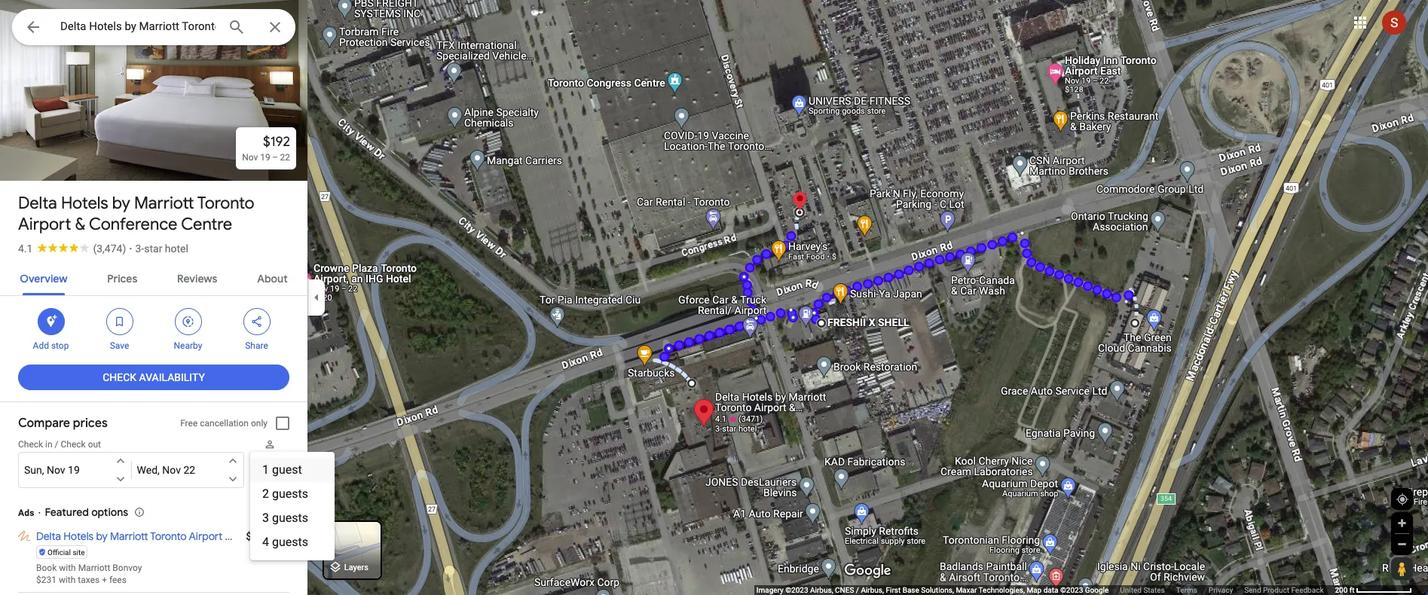 Task type: vqa. For each thing, say whether or not it's contained in the screenshot.
the Arrival time: 9:44 AM. text field
no



Task type: describe. For each thing, give the bounding box(es) containing it.
22
[[183, 464, 195, 476]]

guests for 2 guests
[[272, 487, 308, 501]]

nov for sun,
[[47, 464, 65, 476]]

cnes
[[835, 586, 854, 595]]

add stop
[[33, 341, 69, 351]]

1 vertical spatial &
[[225, 530, 232, 544]]

zoom out image
[[1397, 539, 1408, 550]]

united states
[[1120, 586, 1165, 595]]


[[250, 314, 263, 330]]

19 – 22
[[260, 152, 290, 163]]

1
[[262, 463, 269, 477]]

2 for 2
[[263, 464, 269, 476]]

 search field
[[12, 9, 296, 48]]

actions for delta hotels by marriott toronto airport & conference centre region
[[0, 296, 308, 360]]

base
[[903, 586, 920, 595]]

united
[[1120, 586, 1142, 595]]

prices
[[107, 272, 137, 286]]

19
[[68, 464, 80, 476]]

guests for 3 guests
[[272, 511, 308, 525]]

reviews button
[[165, 259, 230, 296]]

check availability
[[103, 372, 205, 384]]

$192 nov 19 – 22
[[242, 133, 290, 163]]

options
[[91, 506, 128, 519]]

show street view coverage image
[[1392, 558, 1413, 580]]

hotel
[[165, 243, 188, 255]]

only
[[251, 418, 268, 429]]

set check in one day earlier image
[[114, 455, 127, 468]]

0 vertical spatial marriott
[[134, 193, 194, 214]]

featured options
[[45, 506, 128, 519]]

photo of delta hotels by marriott toronto airport & conference centre image
[[0, 0, 314, 181]]

free cancellation only
[[180, 418, 268, 429]]

set check out one day earlier image
[[226, 455, 240, 468]]

200 ft button
[[1335, 586, 1413, 595]]

1 vertical spatial delta hotels by marriott toronto airport & conference centre
[[36, 530, 325, 544]]

terms
[[1177, 586, 1198, 595]]

(3,474)
[[93, 243, 126, 255]]

united states button
[[1120, 586, 1165, 596]]

google
[[1085, 586, 1109, 595]]

· 3-star hotel
[[129, 243, 188, 255]]

1 horizontal spatial centre
[[293, 530, 325, 544]]

overview button
[[8, 259, 80, 296]]

set check in one day later image
[[114, 473, 127, 486]]

google account: sheryl atherton  
(sheryl.atherton@adept.ai) image
[[1383, 10, 1407, 34]]

guests for 4 guests
[[272, 535, 308, 550]]

4.1
[[18, 243, 33, 255]]

star
[[144, 243, 162, 255]]

stop
[[51, 341, 69, 351]]

2 airbus, from the left
[[861, 586, 884, 595]]

wed, nov 22
[[137, 464, 195, 476]]

prices
[[73, 416, 108, 431]]

maxar
[[956, 586, 977, 595]]

solutions,
[[921, 586, 954, 595]]

2,723 photos button
[[11, 143, 114, 170]]

photos
[[71, 149, 108, 164]]

none field inside delta hotels by marriott toronto airport &… field
[[60, 17, 216, 35]]

check in / check out
[[18, 439, 101, 450]]

+
[[102, 575, 107, 586]]

Delta Hotels by Marriott Toronto Airport &… field
[[12, 9, 296, 45]]

2 check from the left
[[61, 439, 86, 450]]

2,723 photos
[[38, 149, 108, 164]]

nov for wed,
[[162, 464, 181, 476]]


[[113, 314, 126, 330]]


[[24, 17, 42, 38]]

cancellation
[[200, 418, 249, 429]]

wed,
[[137, 464, 160, 476]]

3-
[[135, 243, 144, 255]]

menu inside google maps element
[[250, 452, 335, 561]]

compare prices
[[18, 416, 108, 431]]

sun,
[[24, 464, 44, 476]]

first
[[886, 586, 901, 595]]

send product feedback
[[1245, 586, 1324, 595]]

compare
[[18, 416, 70, 431]]

privacy button
[[1209, 586, 1233, 596]]

ads
[[18, 508, 34, 519]]

reviews
[[177, 272, 217, 286]]

2 ©2023 from the left
[[1061, 586, 1083, 595]]

nearby
[[174, 341, 202, 351]]

1 check from the left
[[18, 439, 43, 450]]

$192 for $192 nov 19 – 22
[[263, 133, 290, 151]]

collapse side panel image
[[308, 289, 325, 306]]

set check out one day later image
[[226, 473, 240, 486]]

sun, nov 19
[[24, 464, 80, 476]]

marriott inside book with marriott bonvoy $231 with taxes + fees
[[78, 563, 110, 574]]

& inside delta hotels by marriott toronto airport & conference centre
[[75, 214, 85, 235]]

1 horizontal spatial conference
[[234, 530, 290, 544]]


[[44, 314, 58, 330]]

1 vertical spatial with
[[59, 575, 76, 586]]

1 vertical spatial airport
[[189, 530, 223, 544]]

data
[[1044, 586, 1059, 595]]

2 guests
[[262, 487, 308, 501]]

3 guests
[[262, 511, 308, 525]]

ft
[[1350, 586, 1355, 595]]

send product feedback button
[[1245, 586, 1324, 596]]

add
[[33, 341, 49, 351]]

overview
[[20, 272, 67, 286]]

fees
[[109, 575, 127, 586]]

toronto inside delta hotels by marriott toronto airport & conference centre
[[197, 193, 255, 214]]

free
[[180, 418, 198, 429]]

bonvoy
[[113, 563, 142, 574]]

google maps element
[[0, 0, 1429, 596]]



Task type: locate. For each thing, give the bounding box(es) containing it.
delta up official
[[36, 530, 61, 544]]

/ right cnes
[[856, 586, 859, 595]]

delta up 4.1
[[18, 193, 57, 214]]

official
[[47, 548, 71, 557]]

sunday, november 19 to wednesday, november 22 group
[[18, 452, 244, 488]]

2 left guest
[[263, 464, 269, 476]]

delta
[[18, 193, 57, 214], [36, 530, 61, 544]]

guest
[[272, 463, 302, 477]]

1 horizontal spatial ©2023
[[1061, 586, 1083, 595]]

1 horizontal spatial &
[[225, 530, 232, 544]]

1 ©2023 from the left
[[786, 586, 809, 595]]

with
[[59, 563, 76, 574], [59, 575, 76, 586]]

1 horizontal spatial airport
[[189, 530, 223, 544]]

with down official site
[[59, 563, 76, 574]]

book
[[36, 563, 57, 574]]

©2023 right imagery
[[786, 586, 809, 595]]

send
[[1245, 586, 1262, 595]]

3
[[262, 511, 269, 525]]

footer
[[757, 586, 1335, 596]]

imagery ©2023 airbus, cnes / airbus, first base solutions, maxar technologies, map data ©2023 google
[[757, 586, 1109, 595]]

©2023 right data
[[1061, 586, 1083, 595]]

airbus, left first
[[861, 586, 884, 595]]

footer inside google maps element
[[757, 586, 1335, 596]]

states
[[1144, 586, 1165, 595]]

show your location image
[[1396, 493, 1410, 507]]

conference up ·
[[89, 214, 178, 235]]

1 guest
[[262, 463, 302, 477]]

taxes
[[78, 575, 100, 586]]

airport up 4.1 stars image
[[18, 214, 71, 235]]

save
[[110, 341, 129, 351]]

book with marriott bonvoy $231 with taxes + fees
[[36, 563, 142, 586]]

1 vertical spatial $192
[[246, 531, 270, 543]]

about
[[257, 272, 288, 286]]

$192 down 3
[[246, 531, 270, 543]]

2 up 3
[[262, 487, 269, 501]]

site
[[73, 548, 85, 557]]

1 horizontal spatial airbus,
[[861, 586, 884, 595]]

map
[[1027, 586, 1042, 595]]

by up ·
[[112, 193, 130, 214]]

tab list
[[0, 259, 308, 296]]

hotels up site
[[63, 530, 94, 544]]

$192
[[263, 133, 290, 151], [246, 531, 270, 543]]

toronto down the wed, nov 22
[[150, 530, 187, 544]]

0 horizontal spatial by
[[96, 530, 108, 544]]

1 guests from the top
[[272, 487, 308, 501]]

by inside delta hotels by marriott toronto airport & conference centre
[[112, 193, 130, 214]]

0 vertical spatial toronto
[[197, 193, 255, 214]]

1 horizontal spatial by
[[112, 193, 130, 214]]

0 horizontal spatial conference
[[89, 214, 178, 235]]

nov inside $192 nov 19 – 22
[[242, 152, 258, 163]]

1 vertical spatial /
[[856, 586, 859, 595]]

featured
[[45, 506, 89, 519]]

more information about these ads image
[[134, 507, 145, 518]]

2 inside popup button
[[263, 464, 269, 476]]

marriott up the · 3-star hotel
[[134, 193, 194, 214]]

imagery
[[757, 586, 784, 595]]

2
[[263, 464, 269, 476], [262, 487, 269, 501]]

2 vertical spatial guests
[[272, 535, 308, 550]]

privacy
[[1209, 586, 1233, 595]]

$192 up 19 – 22
[[263, 133, 290, 151]]

marriott
[[134, 193, 194, 214], [110, 530, 148, 544], [78, 563, 110, 574]]

guests down guest
[[272, 487, 308, 501]]

0 vertical spatial guests
[[272, 487, 308, 501]]

availability
[[139, 372, 205, 384]]

/ inside footer
[[856, 586, 859, 595]]

airport
[[18, 214, 71, 235], [189, 530, 223, 544]]

0 vertical spatial delta
[[18, 193, 57, 214]]

·
[[129, 243, 132, 255]]

1 vertical spatial guests
[[272, 511, 308, 525]]

terms button
[[1177, 586, 1198, 596]]

by down options
[[96, 530, 108, 544]]

menu containing 1 guest
[[250, 452, 335, 561]]

$231
[[36, 575, 57, 586]]

0 horizontal spatial toronto
[[150, 530, 187, 544]]

$192 for $192
[[246, 531, 270, 543]]

toronto down $192 nov 19 – 22
[[197, 193, 255, 214]]

centre
[[181, 214, 232, 235], [293, 530, 325, 544]]


[[181, 314, 195, 330]]

0 horizontal spatial ©2023
[[786, 586, 809, 595]]

hotels inside delta hotels by marriott toronto airport & conference centre
[[61, 193, 108, 214]]

0 vertical spatial /
[[55, 439, 58, 450]]

 button
[[12, 9, 54, 48]]

1 vertical spatial conference
[[234, 530, 290, 544]]

centre inside delta hotels by marriott toronto airport & conference centre
[[181, 214, 232, 235]]

out
[[88, 439, 101, 450]]

nov left 19
[[47, 464, 65, 476]]

4 guests
[[262, 535, 308, 550]]

check in / check out group
[[18, 439, 244, 488]]

delta hotels by marriott toronto airport & conference centre main content
[[0, 0, 325, 596]]

technologies,
[[979, 586, 1025, 595]]

check left out
[[61, 439, 86, 450]]

conference down 3
[[234, 530, 290, 544]]

0 horizontal spatial check
[[18, 439, 43, 450]]

0 vertical spatial $192
[[263, 133, 290, 151]]

airport left 4
[[189, 530, 223, 544]]

layers
[[344, 563, 369, 573]]

delta hotels by marriott toronto airport & conference centre up 3-
[[18, 193, 255, 235]]

hotels down photos
[[61, 193, 108, 214]]

0 vertical spatial &
[[75, 214, 85, 235]]

0 horizontal spatial /
[[55, 439, 58, 450]]

product
[[1263, 586, 1290, 595]]

0 horizontal spatial airbus,
[[810, 586, 833, 595]]

0 horizontal spatial nov
[[47, 464, 65, 476]]

& up 4.1 stars image
[[75, 214, 85, 235]]

1 horizontal spatial toronto
[[197, 193, 255, 214]]

2,723
[[38, 149, 68, 164]]

delta hotels by marriott toronto airport & conference centre down more information about these ads icon
[[36, 530, 325, 544]]

nov left 22
[[162, 464, 181, 476]]

marriott down more information about these ads icon
[[110, 530, 148, 544]]

prices button
[[95, 259, 150, 296]]

2 guests from the top
[[272, 511, 308, 525]]

1 horizontal spatial nov
[[162, 464, 181, 476]]

check left "in"
[[18, 439, 43, 450]]

1 vertical spatial toronto
[[150, 530, 187, 544]]

airbus, left cnes
[[810, 586, 833, 595]]

/
[[55, 439, 58, 450], [856, 586, 859, 595]]

1 vertical spatial delta
[[36, 530, 61, 544]]

1 vertical spatial hotels
[[63, 530, 94, 544]]

/ inside group
[[55, 439, 58, 450]]

about button
[[245, 259, 300, 296]]

1 horizontal spatial /
[[856, 586, 859, 595]]

0 horizontal spatial &
[[75, 214, 85, 235]]

airbus,
[[810, 586, 833, 595], [861, 586, 884, 595]]

3,474 reviews element
[[93, 243, 126, 255]]

$192 inside $192 nov 19 – 22
[[263, 133, 290, 151]]

0 vertical spatial airport
[[18, 214, 71, 235]]

1 vertical spatial 2
[[262, 487, 269, 501]]

centre up hotel
[[181, 214, 232, 235]]

tab list containing overview
[[0, 259, 308, 296]]

guests group
[[250, 439, 289, 488]]

& left 4
[[225, 530, 232, 544]]

guests right 3
[[272, 511, 308, 525]]

0 vertical spatial by
[[112, 193, 130, 214]]

check
[[103, 372, 137, 384]]

1 horizontal spatial check
[[61, 439, 86, 450]]

0 vertical spatial conference
[[89, 214, 178, 235]]

None field
[[60, 17, 216, 35]]

by
[[112, 193, 130, 214], [96, 530, 108, 544]]

0 horizontal spatial centre
[[181, 214, 232, 235]]

toronto
[[197, 193, 255, 214], [150, 530, 187, 544]]

©2023
[[786, 586, 809, 595], [1061, 586, 1083, 595]]

0 horizontal spatial airport
[[18, 214, 71, 235]]

200 ft
[[1335, 586, 1355, 595]]

1 vertical spatial centre
[[293, 530, 325, 544]]

0 vertical spatial with
[[59, 563, 76, 574]]

check availability link
[[18, 360, 289, 396]]

guests right 4
[[272, 535, 308, 550]]

menu
[[250, 452, 335, 561]]

with right $231
[[59, 575, 76, 586]]

2 horizontal spatial nov
[[242, 152, 258, 163]]

marriott up taxes
[[78, 563, 110, 574]]

200
[[1335, 586, 1348, 595]]

4
[[262, 535, 269, 550]]

1 vertical spatial marriott
[[110, 530, 148, 544]]

1 airbus, from the left
[[810, 586, 833, 595]]

feedback
[[1292, 586, 1324, 595]]

0 vertical spatial centre
[[181, 214, 232, 235]]

centre down 3 guests on the left
[[293, 530, 325, 544]]

in
[[45, 439, 53, 450]]

1 vertical spatial by
[[96, 530, 108, 544]]

zoom in image
[[1397, 518, 1408, 529]]

nov for $192
[[242, 152, 258, 163]]

tab list inside delta hotels by marriott toronto airport & conference centre main content
[[0, 259, 308, 296]]

footer containing imagery ©2023 airbus, cnes / airbus, first base solutions, maxar technologies, map data ©2023 google
[[757, 586, 1335, 596]]

0 vertical spatial 2
[[263, 464, 269, 476]]

official site
[[47, 548, 85, 557]]

0 vertical spatial hotels
[[61, 193, 108, 214]]

0 vertical spatial delta hotels by marriott toronto airport & conference centre
[[18, 193, 255, 235]]

hotels
[[61, 193, 108, 214], [63, 530, 94, 544]]

guests
[[272, 487, 308, 501], [272, 511, 308, 525], [272, 535, 308, 550]]

2 button
[[250, 452, 289, 488]]

delta hotels by marriott toronto airport & conference centre
[[18, 193, 255, 235], [36, 530, 325, 544]]

/ right "in"
[[55, 439, 58, 450]]

2 for 2 guests
[[262, 487, 269, 501]]

nov left 19 – 22
[[242, 152, 258, 163]]

4.1 stars image
[[33, 243, 93, 253]]

3 guests from the top
[[272, 535, 308, 550]]

2 vertical spatial marriott
[[78, 563, 110, 574]]



